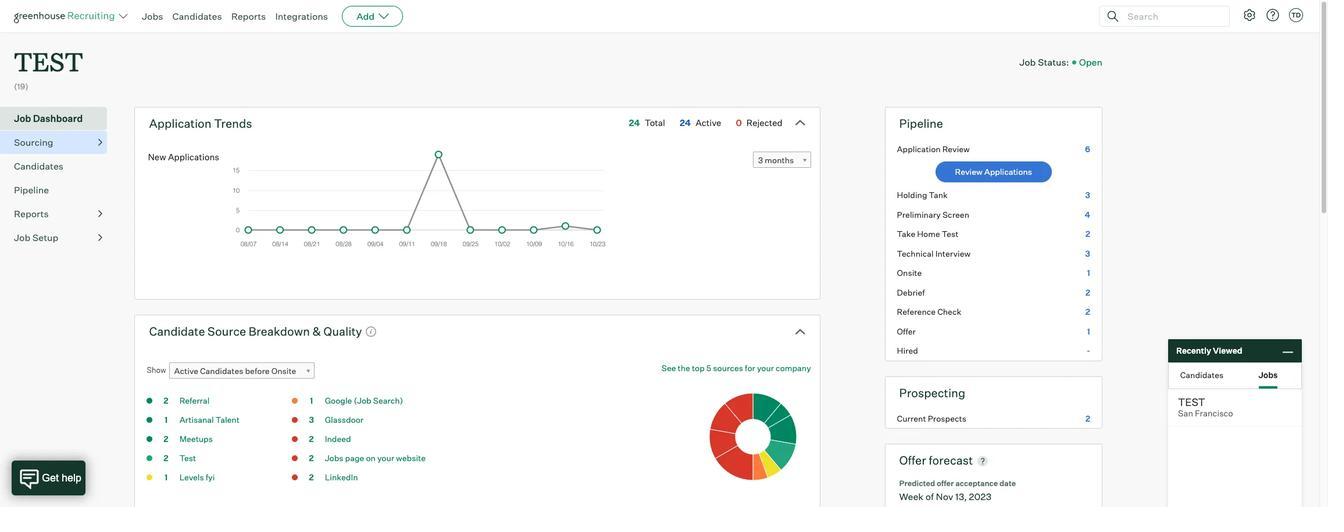 Task type: describe. For each thing, give the bounding box(es) containing it.
application trends
[[149, 116, 252, 131]]

on
[[366, 454, 376, 464]]

take
[[897, 229, 916, 239]]

application for application trends
[[149, 116, 212, 131]]

referral
[[180, 396, 210, 406]]

applications for new applications
[[168, 152, 219, 163]]

1 horizontal spatial onsite
[[897, 268, 922, 278]]

td button
[[1287, 6, 1306, 24]]

24 active
[[680, 117, 722, 128]]

acceptance
[[956, 479, 998, 489]]

week
[[900, 491, 924, 503]]

add
[[357, 10, 375, 22]]

3 left glassdoor link at left
[[309, 415, 314, 425]]

offer for offer
[[897, 327, 916, 337]]

reference
[[897, 307, 936, 317]]

take home test
[[897, 229, 959, 239]]

tab list containing candidates
[[1169, 364, 1302, 389]]

3 down 4
[[1086, 249, 1091, 259]]

2 link for meetups
[[154, 434, 178, 447]]

screen
[[943, 210, 970, 220]]

candidate source data is not real-time. data may take up to two days to reflect accurately. element
[[362, 322, 377, 342]]

review inside review applications link
[[956, 167, 983, 177]]

2 link for jobs page on your website
[[300, 453, 323, 467]]

-
[[1087, 346, 1091, 356]]

before
[[245, 367, 270, 376]]

holding
[[897, 190, 928, 200]]

candidates left before
[[200, 367, 243, 376]]

1 vertical spatial reports link
[[14, 207, 102, 221]]

0 horizontal spatial active
[[174, 367, 198, 376]]

2 link for indeed
[[300, 434, 323, 447]]

preliminary
[[897, 210, 941, 220]]

jobs for jobs link on the top
[[142, 10, 163, 22]]

5
[[707, 364, 712, 374]]

recently viewed
[[1177, 346, 1243, 356]]

page
[[345, 454, 364, 464]]

1 link for artisanal talent
[[154, 415, 178, 428]]

1 vertical spatial pipeline
[[14, 184, 49, 196]]

the
[[678, 364, 690, 374]]

holding tank
[[897, 190, 948, 200]]

referral link
[[180, 396, 210, 406]]

google
[[325, 396, 352, 406]]

fyi
[[206, 473, 215, 483]]

indeed
[[325, 435, 351, 445]]

review applications link
[[936, 162, 1052, 183]]

jobs page on your website
[[325, 454, 426, 464]]

24 for 24 total
[[629, 117, 640, 128]]

0 horizontal spatial test
[[180, 454, 196, 464]]

active candidates before onsite
[[174, 367, 296, 376]]

date
[[1000, 479, 1016, 489]]

nov
[[936, 491, 954, 503]]

2 link for linkedin
[[300, 472, 323, 486]]

candidates right jobs link on the top
[[172, 10, 222, 22]]

tank
[[929, 190, 948, 200]]

top
[[692, 364, 705, 374]]

24 for 24 active
[[680, 117, 691, 128]]

0 vertical spatial reports
[[231, 10, 266, 22]]

see the top 5 sources for your company
[[662, 364, 811, 374]]

integrations
[[275, 10, 328, 22]]

1 vertical spatial candidates link
[[14, 159, 102, 173]]

levels fyi
[[180, 473, 215, 483]]

open
[[1079, 56, 1103, 68]]

candidate source breakdown & quality
[[149, 324, 362, 339]]

(19)
[[14, 82, 28, 91]]

test for test san francisco
[[1179, 396, 1206, 409]]

status:
[[1038, 56, 1070, 68]]

predicted
[[900, 479, 936, 489]]

interview
[[936, 249, 971, 259]]

offer for offer forecast
[[900, 454, 927, 468]]

artisanal talent
[[180, 415, 240, 425]]

job setup
[[14, 232, 58, 244]]

technical interview
[[897, 249, 971, 259]]

6
[[1086, 144, 1091, 154]]

td button
[[1290, 8, 1304, 22]]

&
[[313, 324, 321, 339]]

quality
[[324, 324, 362, 339]]

jobs for jobs page on your website
[[325, 454, 344, 464]]

0
[[736, 117, 742, 128]]

dashboard
[[33, 113, 83, 124]]

job dashboard
[[14, 113, 83, 124]]

Search text field
[[1125, 8, 1219, 25]]

0 rejected
[[736, 117, 783, 128]]

test for test (19)
[[14, 44, 83, 79]]

company
[[776, 364, 811, 374]]

1 vertical spatial your
[[377, 454, 394, 464]]

job setup link
[[14, 231, 102, 245]]

prospecting
[[900, 386, 966, 401]]

1 vertical spatial onsite
[[271, 367, 296, 376]]

san
[[1179, 409, 1194, 419]]

google (job search)
[[325, 396, 403, 406]]

of
[[926, 491, 934, 503]]

source
[[208, 324, 246, 339]]

configure image
[[1243, 8, 1257, 22]]

reference check
[[897, 307, 962, 317]]

offer forecast
[[900, 454, 973, 468]]

new applications
[[148, 152, 219, 163]]

2023
[[969, 491, 992, 503]]

recently
[[1177, 346, 1212, 356]]

1 for google (job search)
[[310, 396, 313, 406]]

greenhouse recruiting image
[[14, 9, 119, 23]]

job status:
[[1020, 56, 1070, 68]]

pipeline link
[[14, 183, 102, 197]]

sourcing
[[14, 137, 53, 148]]



Task type: vqa. For each thing, say whether or not it's contained in the screenshot.


Task type: locate. For each thing, give the bounding box(es) containing it.
1 horizontal spatial reports link
[[231, 10, 266, 22]]

current
[[897, 414, 926, 424]]

check
[[938, 307, 962, 317]]

0 horizontal spatial your
[[377, 454, 394, 464]]

website
[[396, 454, 426, 464]]

2 vertical spatial 1 link
[[154, 472, 178, 486]]

review
[[943, 144, 970, 154], [956, 167, 983, 177]]

google (job search) link
[[325, 396, 403, 406]]

breakdown
[[249, 324, 310, 339]]

reports link left integrations link
[[231, 10, 266, 22]]

2
[[1086, 229, 1091, 239], [1086, 288, 1091, 298], [1086, 307, 1091, 317], [164, 396, 169, 406], [1086, 414, 1091, 424], [164, 435, 169, 445], [309, 435, 314, 445], [164, 454, 169, 464], [309, 454, 314, 464], [309, 473, 314, 483]]

review down application review
[[956, 167, 983, 177]]

1 vertical spatial active
[[174, 367, 198, 376]]

0 horizontal spatial pipeline
[[14, 184, 49, 196]]

test up (19)
[[14, 44, 83, 79]]

reports link down pipeline link
[[14, 207, 102, 221]]

0 horizontal spatial application
[[149, 116, 212, 131]]

onsite up 'debrief'
[[897, 268, 922, 278]]

pipeline down sourcing
[[14, 184, 49, 196]]

integrations link
[[275, 10, 328, 22]]

1 link left artisanal
[[154, 415, 178, 428]]

0 horizontal spatial onsite
[[271, 367, 296, 376]]

job left status: on the right top of page
[[1020, 56, 1036, 68]]

1 horizontal spatial application
[[897, 144, 941, 154]]

application up holding tank
[[897, 144, 941, 154]]

1 horizontal spatial your
[[757, 364, 774, 374]]

application review
[[897, 144, 970, 154]]

application for application review
[[897, 144, 941, 154]]

reports left integrations link
[[231, 10, 266, 22]]

meetups link
[[180, 435, 213, 445]]

artisanal
[[180, 415, 214, 425]]

0 vertical spatial jobs
[[142, 10, 163, 22]]

candidate source data is not real-time. data may take up to two days to reflect accurately. image
[[365, 327, 377, 338]]

1 horizontal spatial pipeline
[[900, 116, 943, 131]]

application up 'new applications'
[[149, 116, 212, 131]]

test
[[942, 229, 959, 239], [180, 454, 196, 464]]

0 vertical spatial application
[[149, 116, 212, 131]]

test link
[[14, 33, 83, 81]]

see the top 5 sources for your company link
[[662, 363, 811, 374]]

1 link for levels fyi
[[154, 472, 178, 486]]

test
[[14, 44, 83, 79], [1179, 396, 1206, 409]]

0 vertical spatial active
[[696, 117, 722, 128]]

24 total
[[629, 117, 665, 128]]

2 horizontal spatial jobs
[[1259, 370, 1278, 380]]

0 vertical spatial test
[[14, 44, 83, 79]]

td
[[1292, 11, 1301, 19]]

home
[[917, 229, 940, 239]]

test san francisco
[[1179, 396, 1234, 419]]

glassdoor
[[325, 415, 364, 425]]

current prospects
[[897, 414, 967, 424]]

technical
[[897, 249, 934, 259]]

0 vertical spatial candidates link
[[172, 10, 222, 22]]

0 horizontal spatial test
[[14, 44, 83, 79]]

0 vertical spatial applications
[[168, 152, 219, 163]]

candidates down recently viewed at the bottom
[[1181, 370, 1224, 380]]

1 vertical spatial applications
[[985, 167, 1033, 177]]

1 for levels fyi
[[164, 473, 168, 483]]

13,
[[956, 491, 967, 503]]

job up sourcing
[[14, 113, 31, 124]]

trends
[[214, 116, 252, 131]]

1 horizontal spatial test
[[1179, 396, 1206, 409]]

1 horizontal spatial test
[[942, 229, 959, 239]]

reports up "job setup"
[[14, 208, 49, 220]]

0 horizontal spatial reports link
[[14, 207, 102, 221]]

1 link for google (job search)
[[300, 396, 323, 409]]

0 horizontal spatial reports
[[14, 208, 49, 220]]

pipeline
[[900, 116, 943, 131], [14, 184, 49, 196]]

candidate
[[149, 324, 205, 339]]

active
[[696, 117, 722, 128], [174, 367, 198, 376]]

your
[[757, 364, 774, 374], [377, 454, 394, 464]]

1 horizontal spatial active
[[696, 117, 722, 128]]

job dashboard link
[[14, 112, 102, 125]]

test up levels
[[180, 454, 196, 464]]

add button
[[342, 6, 403, 27]]

- link
[[886, 342, 1102, 361]]

months
[[765, 155, 794, 165]]

1 horizontal spatial candidates link
[[172, 10, 222, 22]]

your right on
[[377, 454, 394, 464]]

2 vertical spatial jobs
[[325, 454, 344, 464]]

1 vertical spatial 1 link
[[154, 415, 178, 428]]

0 vertical spatial review
[[943, 144, 970, 154]]

sourcing link
[[14, 135, 102, 149]]

1 vertical spatial test
[[180, 454, 196, 464]]

levels
[[180, 473, 204, 483]]

reports link
[[231, 10, 266, 22], [14, 207, 102, 221]]

3 up 4
[[1086, 190, 1091, 200]]

francisco
[[1195, 409, 1234, 419]]

jobs inside tab list
[[1259, 370, 1278, 380]]

linkedin link
[[325, 473, 358, 483]]

active left 0
[[696, 117, 722, 128]]

3 link
[[300, 415, 323, 428]]

predicted offer acceptance date week of nov 13, 2023
[[900, 479, 1016, 503]]

0 vertical spatial onsite
[[897, 268, 922, 278]]

24 right total
[[680, 117, 691, 128]]

total
[[645, 117, 665, 128]]

candidates link down sourcing link
[[14, 159, 102, 173]]

1 horizontal spatial jobs
[[325, 454, 344, 464]]

sources
[[713, 364, 743, 374]]

review up review applications
[[943, 144, 970, 154]]

show
[[147, 366, 166, 375]]

preliminary screen
[[897, 210, 970, 220]]

1 vertical spatial test
[[1179, 396, 1206, 409]]

0 horizontal spatial candidates link
[[14, 159, 102, 173]]

candidates down sourcing
[[14, 160, 63, 172]]

tab list
[[1169, 364, 1302, 389]]

3
[[758, 155, 763, 165], [1086, 190, 1091, 200], [1086, 249, 1091, 259], [309, 415, 314, 425]]

2 link for referral
[[154, 396, 178, 409]]

job for job setup
[[14, 232, 30, 244]]

2 link for test
[[154, 453, 178, 467]]

test (19)
[[14, 44, 83, 91]]

test down recently
[[1179, 396, 1206, 409]]

1 vertical spatial jobs
[[1259, 370, 1278, 380]]

review applications
[[956, 167, 1033, 177]]

offer up predicted
[[900, 454, 927, 468]]

search)
[[373, 396, 403, 406]]

1 for artisanal talent
[[164, 415, 168, 425]]

talent
[[216, 415, 240, 425]]

0 vertical spatial test
[[942, 229, 959, 239]]

1 horizontal spatial reports
[[231, 10, 266, 22]]

jobs link
[[142, 10, 163, 22]]

linkedin
[[325, 473, 358, 483]]

job
[[1020, 56, 1036, 68], [14, 113, 31, 124], [14, 232, 30, 244]]

1 link left levels
[[154, 472, 178, 486]]

rejected
[[747, 117, 783, 128]]

1 vertical spatial reports
[[14, 208, 49, 220]]

see
[[662, 364, 676, 374]]

debrief
[[897, 288, 925, 298]]

glassdoor link
[[325, 415, 364, 425]]

2 24 from the left
[[680, 117, 691, 128]]

1 24 from the left
[[629, 117, 640, 128]]

application
[[149, 116, 212, 131], [897, 144, 941, 154]]

2 vertical spatial job
[[14, 232, 30, 244]]

1 vertical spatial offer
[[900, 454, 927, 468]]

active right show
[[174, 367, 198, 376]]

0 horizontal spatial 24
[[629, 117, 640, 128]]

job left setup
[[14, 232, 30, 244]]

test up the interview
[[942, 229, 959, 239]]

1 vertical spatial review
[[956, 167, 983, 177]]

job for job status:
[[1020, 56, 1036, 68]]

0 vertical spatial your
[[757, 364, 774, 374]]

forecast
[[929, 454, 973, 468]]

3 left months
[[758, 155, 763, 165]]

3 months link
[[753, 152, 811, 169]]

0 vertical spatial reports link
[[231, 10, 266, 22]]

test link
[[180, 454, 196, 464]]

your right for
[[757, 364, 774, 374]]

(job
[[354, 396, 372, 406]]

24 left total
[[629, 117, 640, 128]]

1 link up 3 link
[[300, 396, 323, 409]]

1 horizontal spatial 24
[[680, 117, 691, 128]]

job for job dashboard
[[14, 113, 31, 124]]

jobs page on your website link
[[325, 454, 426, 464]]

offer
[[937, 479, 954, 489]]

pipeline up application review
[[900, 116, 943, 131]]

applications for review applications
[[985, 167, 1033, 177]]

artisanal talent link
[[180, 415, 240, 425]]

0 horizontal spatial applications
[[168, 152, 219, 163]]

setup
[[32, 232, 58, 244]]

1 vertical spatial job
[[14, 113, 31, 124]]

levels fyi link
[[180, 473, 215, 483]]

0 vertical spatial 1 link
[[300, 396, 323, 409]]

onsite
[[897, 268, 922, 278], [271, 367, 296, 376]]

meetups
[[180, 435, 213, 445]]

candidates link right jobs link on the top
[[172, 10, 222, 22]]

test inside test san francisco
[[1179, 396, 1206, 409]]

onsite right before
[[271, 367, 296, 376]]

4
[[1085, 210, 1091, 220]]

0 vertical spatial job
[[1020, 56, 1036, 68]]

1 horizontal spatial applications
[[985, 167, 1033, 177]]

0 vertical spatial pipeline
[[900, 116, 943, 131]]

0 vertical spatial offer
[[897, 327, 916, 337]]

24
[[629, 117, 640, 128], [680, 117, 691, 128]]

0 horizontal spatial jobs
[[142, 10, 163, 22]]

offer down reference
[[897, 327, 916, 337]]

new
[[148, 152, 166, 163]]

1 vertical spatial application
[[897, 144, 941, 154]]

3 months
[[758, 155, 794, 165]]



